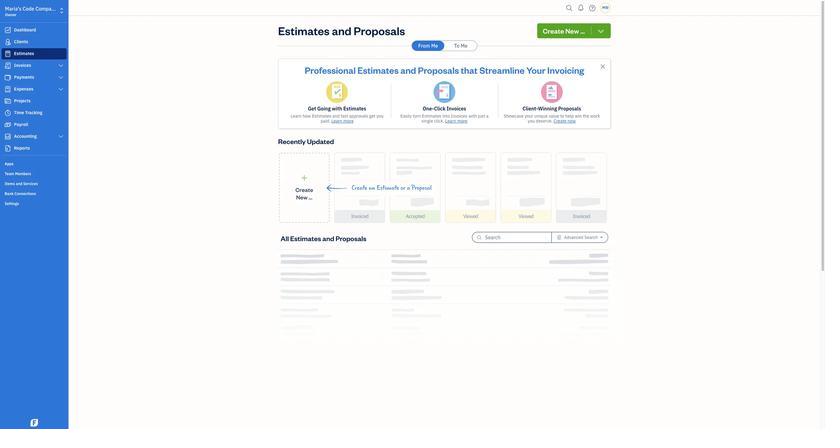 Task type: describe. For each thing, give the bounding box(es) containing it.
easily turn estimates into invoices with just a single click.
[[401, 113, 489, 124]]

updated
[[307, 137, 334, 146]]

your
[[525, 113, 534, 119]]

going
[[318, 106, 331, 112]]

caretdown image
[[601, 235, 603, 240]]

me for to me
[[461, 43, 468, 49]]

estimates inside main element
[[14, 51, 34, 56]]

from
[[419, 43, 430, 49]]

click
[[435, 106, 446, 112]]

project image
[[4, 98, 12, 104]]

recently updated
[[278, 137, 334, 146]]

payments
[[14, 75, 34, 80]]

to me
[[455, 43, 468, 49]]

learn how estimates and fast approvals get you paid.
[[291, 113, 384, 124]]

you inside showcase your unique value to help win the work you deserve.
[[528, 118, 535, 124]]

expenses
[[14, 86, 33, 92]]

payroll
[[14, 122, 28, 128]]

advanced
[[565, 235, 584, 241]]

settings
[[5, 202, 19, 206]]

me for from me
[[432, 43, 438, 49]]

time
[[14, 110, 24, 116]]

turn
[[413, 113, 421, 119]]

clients link
[[2, 36, 67, 48]]

estimate
[[377, 185, 400, 192]]

1 invoiced from the left
[[351, 214, 369, 220]]

accounting
[[14, 134, 37, 139]]

search
[[585, 235, 599, 241]]

invoicing
[[548, 64, 585, 76]]

proposal
[[412, 185, 432, 192]]

members
[[15, 172, 31, 176]]

all estimates and proposals
[[281, 234, 367, 243]]

you inside 'learn how estimates and fast approvals get you paid.'
[[377, 113, 384, 119]]

chevron large down image for payments
[[58, 75, 64, 80]]

from me
[[419, 43, 438, 49]]

winning
[[539, 106, 558, 112]]

approvals
[[349, 113, 369, 119]]

to
[[561, 113, 565, 119]]

reports
[[14, 146, 30, 151]]

client image
[[4, 39, 12, 45]]

clients
[[14, 39, 28, 45]]

mw
[[603, 5, 609, 10]]

items and services link
[[2, 179, 67, 189]]

work
[[591, 113, 601, 119]]

owner
[[5, 12, 16, 17]]

projects link
[[2, 96, 67, 107]]

streamline
[[480, 64, 525, 76]]

chart image
[[4, 134, 12, 140]]

team members link
[[2, 169, 67, 179]]

to
[[455, 43, 460, 49]]

create new … button for estimates and proposals
[[538, 23, 611, 38]]

apps
[[5, 162, 14, 166]]

notifications image
[[576, 2, 586, 14]]

1 vertical spatial invoices
[[447, 106, 467, 112]]

invoices inside easily turn estimates into invoices with just a single click.
[[451, 113, 468, 119]]

dashboard link
[[2, 25, 67, 36]]

settings image
[[557, 235, 562, 240]]

learn for get going with estimates
[[332, 118, 343, 124]]

paid.
[[321, 118, 331, 124]]

client-winning proposals
[[523, 106, 582, 112]]

team
[[5, 172, 14, 176]]

maria's
[[5, 6, 21, 12]]

2 invoiced from the left
[[573, 214, 591, 220]]

help
[[566, 113, 574, 119]]

single
[[422, 118, 433, 124]]

time tracking
[[14, 110, 42, 116]]

professional estimates and proposals that streamline your invoicing
[[305, 64, 585, 76]]

new inside create new …
[[296, 194, 308, 201]]

payments link
[[2, 72, 67, 83]]

2 viewed from the left
[[519, 214, 534, 220]]

payroll link
[[2, 119, 67, 131]]

company
[[35, 6, 57, 12]]

one-click invoices
[[423, 106, 467, 112]]

create new … button for create an estimate or a proposal
[[279, 153, 330, 223]]

advanced search
[[565, 235, 599, 241]]

time tracking link
[[2, 108, 67, 119]]

from me link
[[412, 41, 445, 51]]

mw button
[[601, 2, 611, 13]]

win
[[575, 113, 582, 119]]

click.
[[435, 118, 445, 124]]

close image
[[600, 63, 607, 70]]

main element
[[0, 0, 84, 430]]

more for with
[[344, 118, 354, 124]]

learn for one-click invoices
[[446, 118, 457, 124]]

reports link
[[2, 143, 67, 154]]

estimate image
[[4, 51, 12, 57]]

search image
[[565, 3, 575, 13]]

dashboard image
[[4, 27, 12, 33]]

apps link
[[2, 159, 67, 169]]

learn inside 'learn how estimates and fast approvals get you paid.'
[[291, 113, 302, 119]]

plus image
[[301, 175, 308, 181]]

showcase
[[504, 113, 524, 119]]



Task type: locate. For each thing, give the bounding box(es) containing it.
payment image
[[4, 75, 12, 81]]

1 learn more from the left
[[332, 118, 354, 124]]

projects
[[14, 98, 31, 104]]

into
[[443, 113, 450, 119]]

freshbooks image
[[29, 420, 39, 427]]

how
[[303, 113, 311, 119]]

you right get
[[377, 113, 384, 119]]

1 chevron large down image from the top
[[58, 63, 64, 68]]

2 me from the left
[[461, 43, 468, 49]]

get
[[370, 113, 376, 119]]

new down plus image
[[296, 194, 308, 201]]

connections
[[14, 192, 36, 196]]

1 chevron large down image from the top
[[58, 87, 64, 92]]

recently
[[278, 137, 306, 146]]

timer image
[[4, 110, 12, 116]]

get going with estimates
[[308, 106, 367, 112]]

report image
[[4, 146, 12, 152]]

you down client-
[[528, 118, 535, 124]]

… inside create new …
[[309, 194, 313, 201]]

0 vertical spatial invoices
[[14, 63, 31, 68]]

1 horizontal spatial …
[[581, 27, 586, 35]]

0 horizontal spatial me
[[432, 43, 438, 49]]

1 horizontal spatial you
[[528, 118, 535, 124]]

chevron large down image for invoices
[[58, 63, 64, 68]]

1 vertical spatial create new … button
[[279, 153, 330, 223]]

new down the "search" image
[[566, 27, 580, 35]]

with left just
[[469, 113, 477, 119]]

to me link
[[445, 41, 477, 51]]

get
[[308, 106, 316, 112]]

with inside easily turn estimates into invoices with just a single click.
[[469, 113, 477, 119]]

settings link
[[2, 199, 67, 209]]

0 horizontal spatial …
[[309, 194, 313, 201]]

1 horizontal spatial create new … button
[[538, 23, 611, 38]]

a inside easily turn estimates into invoices with just a single click.
[[487, 113, 489, 119]]

0 vertical spatial new
[[566, 27, 580, 35]]

2 learn more from the left
[[446, 118, 468, 124]]

chevron large down image for expenses
[[58, 87, 64, 92]]

estimates inside 'learn how estimates and fast approvals get you paid.'
[[312, 113, 332, 119]]

1 viewed from the left
[[464, 214, 479, 220]]

estimates
[[278, 23, 330, 38], [14, 51, 34, 56], [358, 64, 399, 76], [344, 106, 367, 112], [312, 113, 332, 119], [422, 113, 442, 119], [291, 234, 321, 243]]

learn more for invoices
[[446, 118, 468, 124]]

a right just
[[487, 113, 489, 119]]

expense image
[[4, 86, 12, 93]]

maria's code company owner
[[5, 6, 57, 17]]

learn more
[[332, 118, 354, 124], [446, 118, 468, 124]]

0 vertical spatial create new … button
[[538, 23, 611, 38]]

invoices up the payments
[[14, 63, 31, 68]]

proposals
[[354, 23, 405, 38], [418, 64, 459, 76], [559, 106, 582, 112], [336, 234, 367, 243]]

1 horizontal spatial learn more
[[446, 118, 468, 124]]

create new …
[[543, 27, 586, 35], [296, 186, 313, 201]]

1 horizontal spatial a
[[487, 113, 489, 119]]

with up 'learn how estimates and fast approvals get you paid.'
[[332, 106, 342, 112]]

1 horizontal spatial new
[[566, 27, 580, 35]]

a
[[487, 113, 489, 119], [407, 185, 410, 192]]

create new … down the "search" image
[[543, 27, 586, 35]]

expenses link
[[2, 84, 67, 95]]

me right from
[[432, 43, 438, 49]]

accepted
[[406, 214, 425, 220]]

professional
[[305, 64, 356, 76]]

more down get going with estimates
[[344, 118, 354, 124]]

create now
[[554, 118, 576, 124]]

0 vertical spatial with
[[332, 106, 342, 112]]

create new … button
[[538, 23, 611, 38], [279, 153, 330, 223]]

chevron large down image
[[58, 63, 64, 68], [58, 75, 64, 80]]

0 horizontal spatial viewed
[[464, 214, 479, 220]]

learn
[[291, 113, 302, 119], [332, 118, 343, 124], [446, 118, 457, 124]]

1 horizontal spatial learn
[[332, 118, 343, 124]]

create
[[543, 27, 565, 35], [554, 118, 567, 124], [352, 185, 368, 192], [296, 186, 313, 193]]

tracking
[[25, 110, 42, 116]]

get going with estimates image
[[327, 81, 348, 103]]

value
[[549, 113, 560, 119]]

invoices right into
[[451, 113, 468, 119]]

advanced search button
[[552, 233, 608, 243]]

chevrondown image
[[597, 27, 606, 35]]

invoices
[[14, 63, 31, 68], [447, 106, 467, 112], [451, 113, 468, 119]]

dashboard
[[14, 27, 36, 33]]

1 vertical spatial a
[[407, 185, 410, 192]]

2 vertical spatial invoices
[[451, 113, 468, 119]]

more for invoices
[[458, 118, 468, 124]]

0 vertical spatial a
[[487, 113, 489, 119]]

2 horizontal spatial learn
[[446, 118, 457, 124]]

learn right paid.
[[332, 118, 343, 124]]

services
[[23, 182, 38, 186]]

0 horizontal spatial learn more
[[332, 118, 354, 124]]

1 horizontal spatial create new …
[[543, 27, 586, 35]]

0 horizontal spatial more
[[344, 118, 354, 124]]

1 vertical spatial new
[[296, 194, 308, 201]]

invoices link
[[2, 60, 67, 71]]

me
[[432, 43, 438, 49], [461, 43, 468, 49]]

unique
[[535, 113, 548, 119]]

more right into
[[458, 118, 468, 124]]

fast
[[341, 113, 348, 119]]

1 vertical spatial chevron large down image
[[58, 75, 64, 80]]

you
[[377, 113, 384, 119], [528, 118, 535, 124]]

0 vertical spatial create new …
[[543, 27, 586, 35]]

learn more right click.
[[446, 118, 468, 124]]

create new … down plus image
[[296, 186, 313, 201]]

code
[[23, 6, 34, 12]]

with
[[332, 106, 342, 112], [469, 113, 477, 119]]

chevron large down image up reports link
[[58, 134, 64, 139]]

money image
[[4, 122, 12, 128]]

chevron large down image down payments link
[[58, 87, 64, 92]]

1 horizontal spatial viewed
[[519, 214, 534, 220]]

0 horizontal spatial new
[[296, 194, 308, 201]]

invoices inside main element
[[14, 63, 31, 68]]

items
[[5, 182, 15, 186]]

learn more down get going with estimates
[[332, 118, 354, 124]]

easily
[[401, 113, 412, 119]]

2 more from the left
[[458, 118, 468, 124]]

or
[[401, 185, 406, 192]]

1 more from the left
[[344, 118, 354, 124]]

0 horizontal spatial with
[[332, 106, 342, 112]]

estimates link
[[2, 48, 67, 60]]

that
[[461, 64, 478, 76]]

0 vertical spatial chevron large down image
[[58, 87, 64, 92]]

your
[[527, 64, 546, 76]]

chevron large down image for accounting
[[58, 134, 64, 139]]

1 me from the left
[[432, 43, 438, 49]]

1 vertical spatial with
[[469, 113, 477, 119]]

one-
[[423, 106, 435, 112]]

Search text field
[[486, 233, 542, 243]]

go to help image
[[588, 3, 598, 13]]

chevron large down image
[[58, 87, 64, 92], [58, 134, 64, 139]]

one-click invoices image
[[434, 81, 456, 103]]

team members
[[5, 172, 31, 176]]

accounting link
[[2, 131, 67, 142]]

bank
[[5, 192, 14, 196]]

1 vertical spatial create new …
[[296, 186, 313, 201]]

0 vertical spatial …
[[581, 27, 586, 35]]

bank connections
[[5, 192, 36, 196]]

1 horizontal spatial me
[[461, 43, 468, 49]]

a right or
[[407, 185, 410, 192]]

create an estimate or a proposal
[[352, 185, 432, 192]]

learn left the how at left top
[[291, 113, 302, 119]]

and inside 'learn how estimates and fast approvals get you paid.'
[[333, 113, 340, 119]]

showcase your unique value to help win the work you deserve.
[[504, 113, 601, 124]]

chevron large down image down estimates link
[[58, 63, 64, 68]]

just
[[478, 113, 486, 119]]

0 vertical spatial chevron large down image
[[58, 63, 64, 68]]

now
[[568, 118, 576, 124]]

1 horizontal spatial invoiced
[[573, 214, 591, 220]]

invoices up into
[[447, 106, 467, 112]]

0 horizontal spatial create new … button
[[279, 153, 330, 223]]

estimates inside easily turn estimates into invoices with just a single click.
[[422, 113, 442, 119]]

0 horizontal spatial a
[[407, 185, 410, 192]]

1 horizontal spatial with
[[469, 113, 477, 119]]

and inside main element
[[16, 182, 22, 186]]

items and services
[[5, 182, 38, 186]]

0 horizontal spatial you
[[377, 113, 384, 119]]

all
[[281, 234, 289, 243]]

estimates and proposals
[[278, 23, 405, 38]]

1 horizontal spatial more
[[458, 118, 468, 124]]

1 vertical spatial …
[[309, 194, 313, 201]]

2 chevron large down image from the top
[[58, 75, 64, 80]]

client-
[[523, 106, 539, 112]]

0 horizontal spatial create new …
[[296, 186, 313, 201]]

learn right click.
[[446, 118, 457, 124]]

me right to
[[461, 43, 468, 49]]

invoice image
[[4, 63, 12, 69]]

learn more for with
[[332, 118, 354, 124]]

1 vertical spatial chevron large down image
[[58, 134, 64, 139]]

2 chevron large down image from the top
[[58, 134, 64, 139]]

chevron large down image up expenses link
[[58, 75, 64, 80]]

the
[[583, 113, 590, 119]]

new
[[566, 27, 580, 35], [296, 194, 308, 201]]

an
[[369, 185, 376, 192]]

0 horizontal spatial invoiced
[[351, 214, 369, 220]]

more
[[344, 118, 354, 124], [458, 118, 468, 124]]

0 horizontal spatial learn
[[291, 113, 302, 119]]

client-winning proposals image
[[541, 81, 563, 103]]

and
[[332, 23, 352, 38], [401, 64, 417, 76], [333, 113, 340, 119], [16, 182, 22, 186], [323, 234, 335, 243]]



Task type: vqa. For each thing, say whether or not it's contained in the screenshot.
Amount/Currency on the right of the page
no



